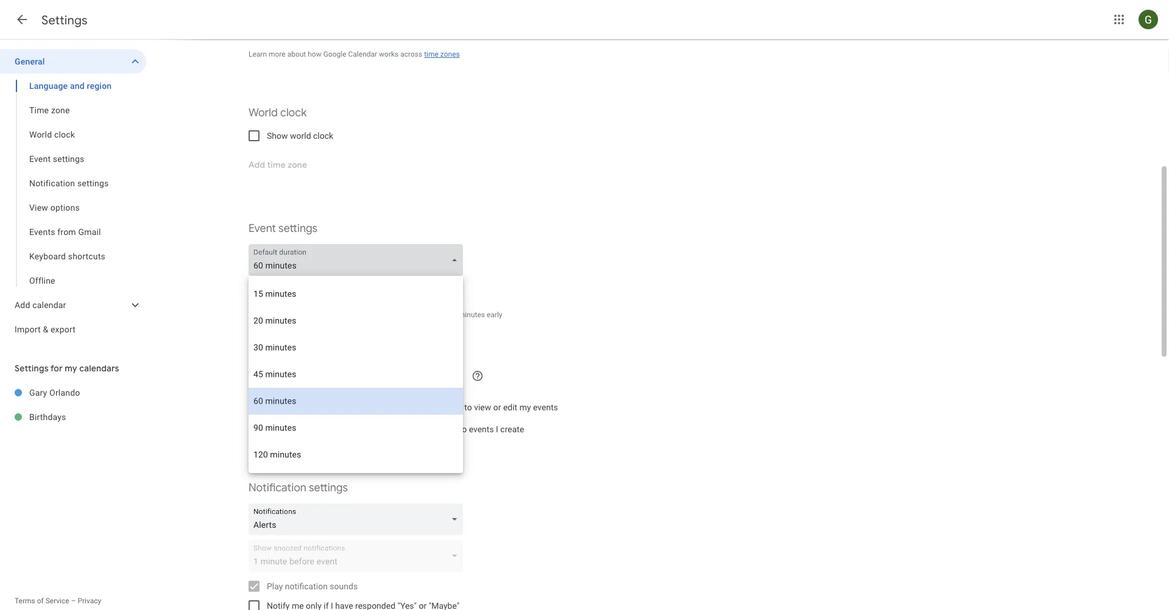 Task type: describe. For each thing, give the bounding box(es) containing it.
0 vertical spatial world
[[249, 106, 278, 120]]

default duration list box
[[249, 276, 463, 473]]

sounds
[[330, 582, 358, 592]]

learn more about how google calendar works across time zones
[[249, 50, 460, 58]]

gary
[[29, 388, 47, 398]]

settings for settings
[[41, 12, 88, 28]]

end
[[249, 311, 261, 319]]

time zone
[[29, 105, 70, 115]]

1 horizontal spatial my
[[520, 402, 531, 413]]

go back image
[[15, 12, 29, 27]]

show
[[267, 131, 288, 141]]

1 vertical spatial and
[[381, 311, 393, 319]]

invitations
[[334, 402, 373, 413]]

they
[[382, 402, 398, 413]]

settings for settings for my calendars
[[15, 363, 49, 374]]

works
[[379, 50, 399, 58]]

of
[[37, 597, 44, 606]]

1 early from the left
[[363, 311, 379, 319]]

longer
[[394, 311, 415, 319]]

terms
[[15, 597, 35, 606]]

notification inside tree
[[29, 178, 75, 188]]

from
[[57, 227, 76, 237]]

keyboard
[[29, 251, 66, 261]]

general
[[15, 56, 45, 66]]

privacy link
[[78, 597, 101, 606]]

if
[[375, 402, 380, 413]]

time
[[424, 50, 439, 58]]

play notification sounds
[[267, 582, 358, 592]]

automatically add google meet video conferences to events i create
[[267, 424, 524, 434]]

terms of service – privacy
[[15, 597, 101, 606]]

minute
[[273, 311, 295, 319]]

video
[[388, 424, 408, 434]]

speedy
[[267, 285, 295, 296]]

1 horizontal spatial event
[[249, 222, 276, 236]]

1 vertical spatial notification
[[249, 481, 306, 495]]

0 vertical spatial google
[[323, 50, 346, 58]]

calendars
[[79, 363, 119, 374]]

region
[[87, 81, 112, 91]]

0 vertical spatial events
[[533, 402, 558, 413]]

1 vertical spatial to
[[459, 424, 467, 434]]

calendar
[[348, 50, 377, 58]]

time
[[29, 105, 49, 115]]

0 vertical spatial event settings
[[29, 154, 84, 164]]

gary orlando tree item
[[0, 381, 146, 405]]

i
[[496, 424, 498, 434]]

1 vertical spatial google
[[337, 424, 364, 434]]

see
[[307, 402, 321, 413]]

language
[[29, 81, 68, 91]]

settings for my calendars
[[15, 363, 119, 374]]

add
[[321, 424, 335, 434]]

30
[[263, 311, 271, 319]]

meetings left 5
[[297, 311, 327, 319]]

let others see all invitations if they have permission to view or edit my events
[[267, 402, 558, 413]]

10
[[449, 311, 457, 319]]

0 vertical spatial event
[[29, 154, 51, 164]]

end 30 minute meetings 5 minutes early and longer meetings 10 minutes early
[[249, 311, 502, 319]]

create
[[500, 424, 524, 434]]

birthdays tree item
[[0, 405, 146, 430]]

world clock inside tree
[[29, 129, 75, 140]]

world
[[290, 131, 311, 141]]

permission
[[420, 402, 462, 413]]

play
[[267, 582, 283, 592]]

1 horizontal spatial world clock
[[249, 106, 307, 120]]

group containing language and region
[[0, 74, 146, 293]]

clock inside group
[[54, 129, 75, 140]]

gary orlando
[[29, 388, 80, 398]]

automatically
[[267, 424, 319, 434]]

15 minutes option
[[249, 281, 463, 308]]

more
[[269, 50, 286, 58]]

and inside tree
[[70, 81, 85, 91]]

2 minutes from the left
[[459, 311, 485, 319]]



Task type: locate. For each thing, give the bounding box(es) containing it.
2 horizontal spatial clock
[[313, 131, 333, 141]]

0 vertical spatial notification settings
[[29, 178, 109, 188]]

0 horizontal spatial notification settings
[[29, 178, 109, 188]]

zones
[[440, 50, 460, 58]]

1 horizontal spatial notification settings
[[249, 481, 348, 495]]

conferences
[[410, 424, 457, 434]]

0 horizontal spatial clock
[[54, 129, 75, 140]]

world clock
[[249, 106, 307, 120], [29, 129, 75, 140]]

1 horizontal spatial events
[[533, 402, 558, 413]]

events from gmail
[[29, 227, 101, 237]]

0 vertical spatial to
[[464, 402, 472, 413]]

world down time at left
[[29, 129, 52, 140]]

export
[[51, 324, 76, 335]]

my right for
[[65, 363, 77, 374]]

import & export
[[15, 324, 76, 335]]

speedy meetings
[[267, 285, 332, 296]]

edit
[[503, 402, 517, 413]]

world clock up the show
[[249, 106, 307, 120]]

event
[[29, 154, 51, 164], [249, 222, 276, 236]]

early down 15 minutes option
[[363, 311, 379, 319]]

import
[[15, 324, 41, 335]]

meetings
[[297, 285, 332, 296], [297, 311, 327, 319], [417, 311, 447, 319]]

clock down the zone in the left of the page
[[54, 129, 75, 140]]

zone
[[51, 105, 70, 115]]

google right how
[[323, 50, 346, 58]]

0 horizontal spatial event settings
[[29, 154, 84, 164]]

notification up view options on the top of page
[[29, 178, 75, 188]]

1 vertical spatial world clock
[[29, 129, 75, 140]]

shortcuts
[[68, 251, 105, 261]]

early right the 10 on the bottom
[[487, 311, 502, 319]]

language and region
[[29, 81, 112, 91]]

notification
[[29, 178, 75, 188], [249, 481, 306, 495]]

notification settings up "options"
[[29, 178, 109, 188]]

birthdays
[[29, 412, 66, 422]]

tree
[[0, 49, 146, 342]]

1 horizontal spatial early
[[487, 311, 502, 319]]

options
[[50, 203, 80, 213]]

have
[[400, 402, 418, 413]]

settings heading
[[41, 12, 88, 28]]

0 vertical spatial world clock
[[249, 106, 307, 120]]

minutes
[[335, 311, 361, 319], [459, 311, 485, 319]]

events
[[29, 227, 55, 237]]

learn
[[249, 50, 267, 58]]

meet
[[366, 424, 386, 434]]

1 horizontal spatial notification
[[249, 481, 306, 495]]

google down invitations
[[337, 424, 364, 434]]

1 horizontal spatial event settings
[[249, 222, 318, 236]]

service
[[45, 597, 69, 606]]

my
[[65, 363, 77, 374], [520, 402, 531, 413]]

to right conferences
[[459, 424, 467, 434]]

world inside tree
[[29, 129, 52, 140]]

birthdays link
[[29, 405, 146, 430]]

add calendar
[[15, 300, 66, 310]]

60 minutes option
[[249, 388, 463, 415]]

early
[[363, 311, 379, 319], [487, 311, 502, 319]]

to
[[464, 402, 472, 413], [459, 424, 467, 434]]

notification settings inside tree
[[29, 178, 109, 188]]

0 horizontal spatial notification
[[29, 178, 75, 188]]

90 minutes option
[[249, 415, 463, 442]]

minutes right 5
[[335, 311, 361, 319]]

0 vertical spatial and
[[70, 81, 85, 91]]

others
[[281, 402, 305, 413]]

1 vertical spatial notification settings
[[249, 481, 348, 495]]

all
[[323, 402, 332, 413]]

my right edit
[[520, 402, 531, 413]]

about
[[287, 50, 306, 58]]

notification down automatically
[[249, 481, 306, 495]]

20 minutes option
[[249, 308, 463, 335]]

view
[[474, 402, 491, 413]]

notification settings down automatically
[[249, 481, 348, 495]]

notification
[[285, 582, 328, 592]]

–
[[71, 597, 76, 606]]

1 vertical spatial settings
[[15, 363, 49, 374]]

world clock down time zone
[[29, 129, 75, 140]]

0 horizontal spatial early
[[363, 311, 379, 319]]

to left view
[[464, 402, 472, 413]]

or
[[493, 402, 501, 413]]

terms of service link
[[15, 597, 69, 606]]

and left longer
[[381, 311, 393, 319]]

1 vertical spatial events
[[469, 424, 494, 434]]

1 horizontal spatial world
[[249, 106, 278, 120]]

120 minutes option
[[249, 442, 463, 469]]

None field
[[249, 244, 468, 276], [249, 504, 468, 536], [249, 244, 468, 276], [249, 504, 468, 536]]

view options
[[29, 203, 80, 213]]

1 horizontal spatial clock
[[280, 106, 307, 120]]

45 minutes option
[[249, 361, 463, 388]]

1 vertical spatial event
[[249, 222, 276, 236]]

general tree item
[[0, 49, 146, 74]]

tree containing general
[[0, 49, 146, 342]]

events
[[533, 402, 558, 413], [469, 424, 494, 434]]

add
[[15, 300, 30, 310]]

meetings left the 10 on the bottom
[[417, 311, 447, 319]]

gmail
[[78, 227, 101, 237]]

clock right world
[[313, 131, 333, 141]]

0 vertical spatial my
[[65, 363, 77, 374]]

meetings up 5
[[297, 285, 332, 296]]

across
[[400, 50, 422, 58]]

let
[[267, 402, 279, 413]]

and
[[70, 81, 85, 91], [381, 311, 393, 319]]

0 horizontal spatial world clock
[[29, 129, 75, 140]]

for
[[51, 363, 63, 374]]

30 minutes option
[[249, 335, 463, 361]]

time zones link
[[424, 50, 460, 58]]

world up the show
[[249, 106, 278, 120]]

event settings
[[29, 154, 84, 164], [249, 222, 318, 236]]

offline
[[29, 276, 55, 286]]

privacy
[[78, 597, 101, 606]]

events right edit
[[533, 402, 558, 413]]

0 horizontal spatial events
[[469, 424, 494, 434]]

1 vertical spatial event settings
[[249, 222, 318, 236]]

keyboard shortcuts
[[29, 251, 105, 261]]

1 minutes from the left
[[335, 311, 361, 319]]

show world clock
[[267, 131, 333, 141]]

settings
[[53, 154, 84, 164], [77, 178, 109, 188], [279, 222, 318, 236], [309, 481, 348, 495]]

events left i
[[469, 424, 494, 434]]

0 horizontal spatial minutes
[[335, 311, 361, 319]]

5
[[329, 311, 333, 319]]

group
[[0, 74, 146, 293]]

0 vertical spatial notification
[[29, 178, 75, 188]]

1 horizontal spatial minutes
[[459, 311, 485, 319]]

0 horizontal spatial my
[[65, 363, 77, 374]]

how
[[308, 50, 322, 58]]

orlando
[[49, 388, 80, 398]]

world
[[249, 106, 278, 120], [29, 129, 52, 140]]

0 horizontal spatial world
[[29, 129, 52, 140]]

settings for my calendars tree
[[0, 381, 146, 430]]

&
[[43, 324, 48, 335]]

1 horizontal spatial and
[[381, 311, 393, 319]]

clock up show world clock
[[280, 106, 307, 120]]

settings
[[41, 12, 88, 28], [15, 363, 49, 374]]

view
[[29, 203, 48, 213]]

0 horizontal spatial event
[[29, 154, 51, 164]]

0 horizontal spatial and
[[70, 81, 85, 91]]

0 vertical spatial settings
[[41, 12, 88, 28]]

settings left for
[[15, 363, 49, 374]]

1 vertical spatial world
[[29, 129, 52, 140]]

calendar
[[32, 300, 66, 310]]

and left region
[[70, 81, 85, 91]]

clock
[[280, 106, 307, 120], [54, 129, 75, 140], [313, 131, 333, 141]]

1 vertical spatial my
[[520, 402, 531, 413]]

google
[[323, 50, 346, 58], [337, 424, 364, 434]]

minutes right the 10 on the bottom
[[459, 311, 485, 319]]

settings up general tree item
[[41, 12, 88, 28]]

2 early from the left
[[487, 311, 502, 319]]



Task type: vqa. For each thing, say whether or not it's contained in the screenshot.
6 PM
no



